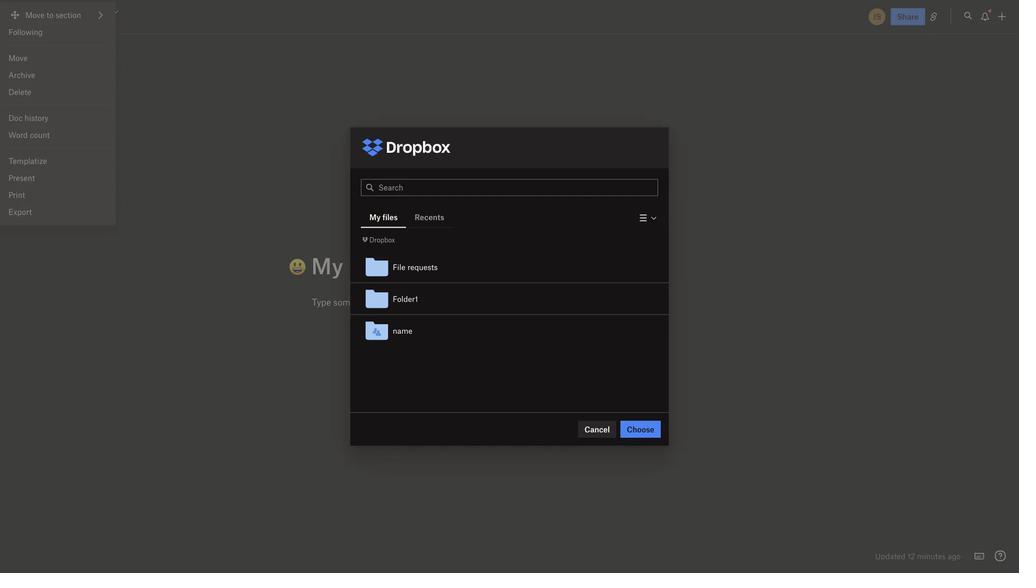 Task type: vqa. For each thing, say whether or not it's contained in the screenshot.
automation
no



Task type: locate. For each thing, give the bounding box(es) containing it.
history
[[25, 113, 49, 123]]

1 vertical spatial my
[[370, 213, 381, 222]]

my
[[49, 7, 60, 16], [370, 213, 381, 222], [312, 252, 344, 279]]

paper
[[62, 7, 82, 16], [349, 252, 409, 279]]

1 horizontal spatial doc
[[414, 252, 452, 279]]

0 vertical spatial paper
[[62, 7, 82, 16]]

grinning face with big eyes image
[[38, 8, 47, 16]]

file requests
[[393, 263, 438, 272]]

my files tab
[[361, 207, 407, 228]]

0 vertical spatial doc
[[84, 7, 97, 16]]

delete
[[8, 87, 31, 97]]

dropbox down 'my paper doc' link
[[47, 20, 72, 28]]

0 horizontal spatial my paper doc
[[47, 7, 97, 16]]

1 horizontal spatial paper
[[349, 252, 409, 279]]

doc up following button
[[84, 7, 97, 16]]

doc
[[8, 113, 23, 123]]

archive
[[8, 70, 35, 80]]

templatize
[[8, 156, 47, 166]]

ago
[[949, 552, 962, 561]]

share
[[898, 12, 920, 21]]

Search text field
[[379, 180, 658, 196]]

my right grinning face with big eyes icon
[[49, 7, 60, 16]]

1 horizontal spatial my
[[312, 252, 344, 279]]

paper up following button
[[62, 7, 82, 16]]

get
[[389, 297, 402, 308]]

2 horizontal spatial my
[[370, 213, 381, 222]]

type
[[312, 297, 331, 308]]

print
[[8, 190, 25, 200]]

dropbox link down grinning face with big eyes icon
[[38, 19, 72, 30]]

1 vertical spatial paper
[[349, 252, 409, 279]]

0 horizontal spatial dropbox
[[47, 20, 72, 28]]

my paper doc up following button
[[47, 7, 97, 16]]

menu
[[0, 2, 115, 225]]

doc
[[84, 7, 97, 16], [414, 252, 452, 279]]

2 vertical spatial my
[[312, 252, 344, 279]]

dropbox link down my files in the top of the page
[[361, 235, 395, 245]]

12
[[908, 552, 916, 561]]

print button
[[0, 187, 115, 204]]

1 horizontal spatial my paper doc
[[306, 252, 452, 279]]

export
[[8, 207, 32, 217]]

paper up to
[[349, 252, 409, 279]]

count
[[30, 130, 50, 140]]

choose button
[[621, 421, 661, 438]]

0 vertical spatial dropbox
[[47, 20, 72, 28]]

share button
[[892, 8, 926, 25]]

dropbox down my files in the top of the page
[[370, 236, 395, 244]]

1 horizontal spatial dropbox link
[[361, 235, 395, 245]]

1 vertical spatial doc
[[414, 252, 452, 279]]

my paper doc
[[47, 7, 97, 16], [306, 252, 452, 279]]

my up type
[[312, 252, 344, 279]]

1 horizontal spatial dropbox
[[370, 236, 395, 244]]

tab list
[[361, 207, 453, 228]]

move button
[[0, 50, 115, 67]]

choose
[[627, 425, 655, 434]]

0 vertical spatial my paper doc
[[47, 7, 97, 16]]

1 vertical spatial dropbox link
[[361, 235, 395, 245]]

dropbox
[[47, 20, 72, 28], [370, 236, 395, 244]]

delete button
[[0, 84, 115, 101]]

0 horizontal spatial paper
[[62, 7, 82, 16]]

doc history button
[[0, 110, 115, 127]]

1 vertical spatial dropbox
[[370, 236, 395, 244]]

archive button
[[0, 67, 115, 84]]

0 horizontal spatial dropbox link
[[38, 19, 72, 30]]

minutes
[[918, 552, 947, 561]]

dropbox for the right dropbox link
[[370, 236, 395, 244]]

present
[[8, 173, 35, 183]]

my left "files"
[[370, 213, 381, 222]]

recents
[[415, 213, 445, 222]]

doc history
[[8, 113, 49, 123]]

files
[[383, 213, 398, 222]]

dropbox link
[[38, 19, 72, 30], [361, 235, 395, 245]]

doc right file
[[414, 252, 452, 279]]

my paper doc link
[[38, 5, 97, 17]]

row group
[[351, 251, 669, 347]]

word count
[[8, 130, 50, 140]]

name button
[[361, 315, 669, 347]]

0 vertical spatial dropbox link
[[38, 19, 72, 30]]

my paper doc heading
[[289, 252, 708, 279]]

my paper doc up to
[[306, 252, 452, 279]]

0 horizontal spatial my
[[49, 7, 60, 16]]



Task type: describe. For each thing, give the bounding box(es) containing it.
0 vertical spatial my
[[49, 7, 60, 16]]

file
[[393, 263, 406, 272]]

my files
[[370, 213, 398, 222]]

cancel
[[585, 425, 610, 434]]

file requests button
[[361, 252, 669, 283]]

menu containing following
[[0, 2, 115, 225]]

row group containing file requests
[[351, 251, 669, 347]]

recents tab
[[407, 207, 453, 228]]

word
[[8, 130, 28, 140]]

1 vertical spatial my paper doc
[[306, 252, 452, 279]]

my inside tab
[[370, 213, 381, 222]]

following
[[8, 27, 43, 37]]

dropbox for dropbox link to the top
[[47, 20, 72, 28]]

tab list containing my files
[[361, 207, 453, 228]]

move
[[8, 53, 28, 63]]

cancel button
[[579, 421, 617, 438]]

export button
[[0, 204, 115, 221]]

requests
[[408, 263, 438, 272]]

type something to get started
[[312, 297, 433, 308]]

templatize button
[[0, 153, 115, 170]]

folder1
[[393, 295, 418, 304]]

js
[[874, 12, 882, 21]]

updated 12 minutes ago
[[876, 552, 962, 561]]

word count button
[[0, 127, 115, 144]]

0 horizontal spatial doc
[[84, 7, 97, 16]]

name
[[393, 326, 413, 336]]

present button
[[0, 170, 115, 187]]

started
[[404, 297, 433, 308]]

folder1 button
[[361, 283, 669, 315]]

something
[[334, 297, 376, 308]]

to
[[379, 297, 387, 308]]

js button
[[868, 7, 887, 26]]

paper inside 'my paper doc' link
[[62, 7, 82, 16]]

updated
[[876, 552, 906, 561]]

following button
[[0, 24, 115, 41]]



